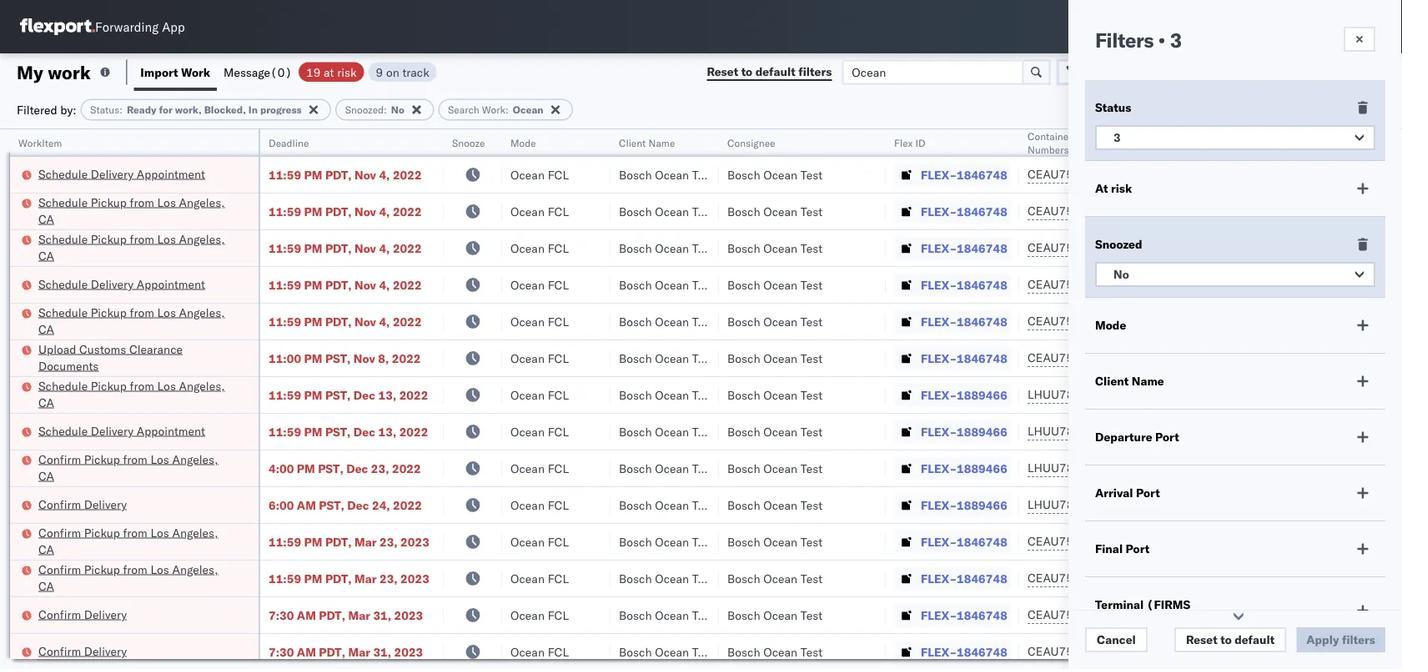 Task type: locate. For each thing, give the bounding box(es) containing it.
pm for 4th schedule pickup from los angeles, ca button from the top
[[304, 388, 322, 402]]

departure port
[[1096, 430, 1180, 444]]

1 vertical spatial schedule delivery appointment link
[[38, 276, 205, 293]]

0 vertical spatial confirm pickup from los angeles, ca button
[[38, 451, 237, 486]]

1 vertical spatial confirm delivery
[[38, 607, 127, 622]]

gaurav for schedule delivery appointment link related to 2nd schedule delivery appointment button from the top
[[1345, 277, 1383, 292]]

reset down (firms
[[1187, 633, 1218, 647]]

10 flex-1846748 from the top
[[921, 645, 1008, 659]]

8 test123456 from the top
[[1137, 608, 1207, 623]]

3 right "•"
[[1170, 28, 1182, 53]]

port for departure port
[[1156, 430, 1180, 444]]

0 vertical spatial work
[[181, 65, 210, 79]]

1 vertical spatial work
[[482, 103, 506, 116]]

8 ceau7522281, from the top
[[1028, 571, 1114, 585]]

sava for lhuu7894563, uetu5238478
[[1383, 461, 1403, 476]]

3 schedule delivery appointment from the top
[[38, 424, 205, 438]]

0 vertical spatial omkar sava
[[1345, 241, 1403, 255]]

2 vertical spatial jaw
[[1386, 277, 1403, 292]]

0 vertical spatial client name
[[619, 136, 675, 149]]

8 11:59 from the top
[[269, 535, 301, 549]]

2 lhuu7894563, from the top
[[1028, 424, 1114, 439]]

pst, down 11:00 pm pst, nov 8, 2022
[[325, 388, 351, 402]]

uetu5238478 up 'final port'
[[1117, 497, 1199, 512]]

resize handle column header
[[239, 129, 259, 669], [424, 129, 444, 669], [482, 129, 502, 669], [591, 129, 611, 669], [699, 129, 719, 669], [866, 129, 886, 669], [1000, 129, 1020, 669], [1108, 129, 1128, 669], [1317, 129, 1337, 669], [1373, 129, 1393, 669]]

cancel button
[[1086, 628, 1148, 653]]

schedule delivery appointment link for first schedule delivery appointment button from the bottom
[[38, 423, 205, 439]]

port right final in the right of the page
[[1126, 542, 1150, 556]]

workitem button
[[10, 133, 242, 149]]

nov for 3rd schedule pickup from los angeles, ca button from the bottom of the page
[[355, 241, 376, 255]]

2 11:59 pm pdt, mar 23, 2023 from the top
[[269, 571, 430, 586]]

pdt, for 3rd schedule pickup from los angeles, ca button
[[325, 314, 352, 329]]

work right import
[[181, 65, 210, 79]]

pst, down the 4:00 pm pst, dec 23, 2022
[[319, 498, 345, 512]]

7 hlxu6269489, from the top
[[1117, 534, 1202, 549]]

0 vertical spatial gaurav jaw
[[1345, 167, 1403, 182]]

1 11:59 pm pst, dec 13, 2022 from the top
[[269, 388, 428, 402]]

terminal (firms code)
[[1096, 598, 1191, 624]]

schedule pickup from los angeles, ca link for 1st schedule pickup from los angeles, ca button from the top
[[38, 194, 237, 227]]

abcdefg78456546
[[1137, 388, 1249, 402], [1137, 424, 1249, 439], [1137, 461, 1249, 476], [1137, 498, 1249, 512]]

9 flex- from the top
[[921, 461, 957, 476]]

test123456 for 1st schedule pickup from los angeles, ca button from the top
[[1137, 204, 1207, 219]]

11:59 pm pst, dec 13, 2022 up the 4:00 pm pst, dec 23, 2022
[[269, 424, 428, 439]]

confirm delivery for third confirm delivery button from the top
[[38, 644, 127, 658]]

ca for 1st schedule pickup from los angeles, ca button from the top's schedule pickup from los angeles, ca link
[[38, 212, 54, 226]]

3 flex-1846748 from the top
[[921, 241, 1008, 255]]

0 vertical spatial port
[[1156, 430, 1180, 444]]

numbers inside container numbers
[[1028, 143, 1069, 156]]

pst, up the 4:00 pm pst, dec 23, 2022
[[325, 424, 351, 439]]

0 vertical spatial am
[[297, 498, 316, 512]]

1 confirm delivery link from the top
[[38, 496, 127, 513]]

1 hlxu8034992 from the top
[[1205, 167, 1287, 182]]

3 schedule pickup from los angeles, ca link from the top
[[38, 304, 237, 338]]

customs
[[79, 342, 126, 356]]

1 vertical spatial confirm pickup from los angeles, ca button
[[38, 525, 237, 560]]

8 ocean fcl from the top
[[511, 424, 569, 439]]

action
[[1346, 65, 1382, 79]]

0 horizontal spatial mode
[[511, 136, 536, 149]]

1 vertical spatial confirm pickup from los angeles, ca
[[38, 525, 218, 557]]

test123456 for third confirm delivery button from the top
[[1137, 645, 1207, 659]]

pdt, for third confirm delivery button from the top
[[319, 645, 345, 659]]

2 vertical spatial confirm delivery button
[[38, 643, 127, 661]]

hlxu8034992
[[1205, 167, 1287, 182], [1205, 204, 1287, 218], [1205, 240, 1287, 255], [1205, 277, 1287, 292], [1205, 314, 1287, 328], [1205, 351, 1287, 365], [1205, 534, 1287, 549], [1205, 571, 1287, 585], [1205, 608, 1287, 622], [1205, 644, 1287, 659]]

3 11:59 pm pdt, nov 4, 2022 from the top
[[269, 241, 422, 255]]

5 test123456 from the top
[[1137, 351, 1207, 366]]

0 horizontal spatial default
[[756, 64, 796, 79]]

3 4, from the top
[[379, 241, 390, 255]]

lhuu7894563, uetu5238478
[[1028, 387, 1199, 402], [1028, 424, 1199, 439], [1028, 461, 1199, 475], [1028, 497, 1199, 512]]

2 vertical spatial gaurav jaw
[[1345, 277, 1403, 292]]

0 horizontal spatial numbers
[[1028, 143, 1069, 156]]

schedule delivery appointment link up customs
[[38, 276, 205, 293]]

from
[[130, 195, 154, 209], [130, 232, 154, 246], [130, 305, 154, 320], [130, 378, 154, 393], [123, 452, 148, 467], [123, 525, 148, 540], [123, 562, 148, 577]]

11:00 pm pst, nov 8, 2022
[[269, 351, 421, 366]]

4 hlxu6269489, from the top
[[1117, 277, 1202, 292]]

ceau7522281, hlxu6269489, hlxu8034992
[[1028, 167, 1287, 182], [1028, 204, 1287, 218], [1028, 240, 1287, 255], [1028, 277, 1287, 292], [1028, 314, 1287, 328], [1028, 351, 1287, 365], [1028, 534, 1287, 549], [1028, 571, 1287, 585], [1028, 608, 1287, 622], [1028, 644, 1287, 659]]

1889466
[[957, 388, 1008, 402], [957, 424, 1008, 439], [957, 461, 1008, 476], [957, 498, 1008, 512]]

0 horizontal spatial 3
[[1114, 130, 1121, 145]]

0 vertical spatial 13,
[[378, 388, 397, 402]]

upload customs clearance documents link
[[38, 341, 237, 374]]

5 schedule from the top
[[38, 305, 88, 320]]

angeles, for 3rd schedule pickup from los angeles, ca button from the bottom of the page
[[179, 232, 225, 246]]

2 7:30 from the top
[[269, 645, 294, 659]]

to for reset to default
[[1221, 633, 1232, 647]]

4 resize handle column header from the left
[[591, 129, 611, 669]]

ca for third confirm pickup from los angeles, ca link from the top
[[38, 579, 54, 593]]

1 vertical spatial 3
[[1114, 130, 1121, 145]]

2 vertical spatial appointment
[[137, 424, 205, 438]]

1 horizontal spatial no
[[1114, 267, 1130, 282]]

appointment down workitem button
[[137, 166, 205, 181]]

1 vertical spatial 7:30
[[269, 645, 294, 659]]

2 lhuu7894563, uetu5238478 from the top
[[1028, 424, 1199, 439]]

1 horizontal spatial 3
[[1170, 28, 1182, 53]]

uetu5238478 up arrival port
[[1117, 424, 1199, 439]]

schedule
[[38, 166, 88, 181], [38, 195, 88, 209], [38, 232, 88, 246], [38, 277, 88, 291], [38, 305, 88, 320], [38, 378, 88, 393], [38, 424, 88, 438]]

progress
[[260, 103, 302, 116]]

0 vertical spatial mode
[[511, 136, 536, 149]]

4 ocean fcl from the top
[[511, 277, 569, 292]]

0 vertical spatial confirm pickup from los angeles, ca link
[[38, 451, 237, 484]]

4, for 3rd schedule pickup from los angeles, ca button
[[379, 314, 390, 329]]

13, down 8, at the bottom of page
[[378, 388, 397, 402]]

2 vertical spatial schedule delivery appointment
[[38, 424, 205, 438]]

ca
[[38, 212, 54, 226], [38, 248, 54, 263], [38, 322, 54, 336], [38, 395, 54, 410], [38, 469, 54, 483], [38, 542, 54, 557], [38, 579, 54, 593]]

0 vertical spatial to
[[742, 64, 753, 79]]

terminal
[[1096, 598, 1144, 612]]

3 confirm delivery link from the top
[[38, 643, 127, 660]]

1 horizontal spatial client
[[1096, 374, 1129, 388]]

3 1846748 from the top
[[957, 241, 1008, 255]]

pdt, for 3rd schedule pickup from los angeles, ca button from the bottom of the page
[[325, 241, 352, 255]]

workitem
[[18, 136, 62, 149]]

dec up "6:00 am pst, dec 24, 2022"
[[346, 461, 368, 476]]

port right arrival
[[1137, 486, 1161, 500]]

11 flex- from the top
[[921, 535, 957, 549]]

1 vertical spatial 7:30 am pdt, mar 31, 2023
[[269, 645, 423, 659]]

final
[[1096, 542, 1123, 556]]

1 vertical spatial confirm delivery button
[[38, 606, 127, 625]]

test123456
[[1137, 167, 1207, 182], [1137, 204, 1207, 219], [1137, 241, 1207, 255], [1137, 277, 1207, 292], [1137, 351, 1207, 366], [1137, 535, 1207, 549], [1137, 571, 1207, 586], [1137, 608, 1207, 623], [1137, 645, 1207, 659]]

schedule delivery appointment link
[[38, 166, 205, 182], [38, 276, 205, 293], [38, 423, 205, 439]]

no inside button
[[1114, 267, 1130, 282]]

2 vertical spatial confirm delivery
[[38, 644, 127, 658]]

nov
[[355, 167, 376, 182], [355, 204, 376, 219], [355, 241, 376, 255], [355, 277, 376, 292], [355, 314, 376, 329], [354, 351, 375, 366]]

4 flex-1846748 from the top
[[921, 277, 1008, 292]]

confirm delivery
[[38, 497, 127, 512], [38, 607, 127, 622], [38, 644, 127, 658]]

1 sava from the top
[[1383, 241, 1403, 255]]

0 vertical spatial confirm delivery link
[[38, 496, 127, 513]]

9 fcl from the top
[[548, 461, 569, 476]]

operator
[[1345, 136, 1385, 149]]

1 vertical spatial schedule delivery appointment
[[38, 277, 205, 291]]

1 vertical spatial to
[[1221, 633, 1232, 647]]

8 ceau7522281, hlxu6269489, hlxu8034992 from the top
[[1028, 571, 1287, 585]]

2 11:59 from the top
[[269, 204, 301, 219]]

11:59 pm pst, dec 13, 2022 down 11:00 pm pst, nov 8, 2022
[[269, 388, 428, 402]]

1 horizontal spatial status
[[1096, 100, 1132, 115]]

1 : from the left
[[120, 103, 123, 116]]

1 7:30 am pdt, mar 31, 2023 from the top
[[269, 608, 423, 623]]

5 11:59 pm pdt, nov 4, 2022 from the top
[[269, 314, 422, 329]]

schedule pickup from los angeles, ca
[[38, 195, 225, 226], [38, 232, 225, 263], [38, 305, 225, 336], [38, 378, 225, 410]]

0 vertical spatial 23,
[[371, 461, 389, 476]]

23, for third confirm pickup from los angeles, ca link from the bottom
[[371, 461, 389, 476]]

file exception button
[[1093, 60, 1207, 85], [1093, 60, 1207, 85]]

0 horizontal spatial work
[[181, 65, 210, 79]]

1 vertical spatial jaw
[[1386, 204, 1403, 219]]

9 on track
[[376, 65, 430, 79]]

1 horizontal spatial :
[[384, 103, 387, 116]]

resize handle column header for mode
[[591, 129, 611, 669]]

1 horizontal spatial to
[[1221, 633, 1232, 647]]

10 1846748 from the top
[[957, 645, 1008, 659]]

1 vertical spatial gaurav jaw
[[1345, 204, 1403, 219]]

schedule pickup from los angeles, ca link for 4th schedule pickup from los angeles, ca button from the top
[[38, 378, 237, 411]]

schedule delivery appointment button down upload customs clearance documents button
[[38, 423, 205, 441]]

batch action button
[[1284, 60, 1393, 85]]

11 fcl from the top
[[548, 535, 569, 549]]

0 vertical spatial omkar
[[1345, 241, 1380, 255]]

status
[[1096, 100, 1132, 115], [90, 103, 120, 116]]

1 vertical spatial appointment
[[137, 277, 205, 291]]

8,
[[378, 351, 389, 366]]

uetu5238478 up departure port
[[1117, 387, 1199, 402]]

batch
[[1310, 65, 1343, 79]]

schedule delivery appointment up customs
[[38, 277, 205, 291]]

0 horizontal spatial to
[[742, 64, 753, 79]]

1 vertical spatial sava
[[1383, 461, 1403, 476]]

1 horizontal spatial snoozed
[[1096, 237, 1143, 252]]

pst, for upload customs clearance documents
[[325, 351, 351, 366]]

1 appointment from the top
[[137, 166, 205, 181]]

1 vertical spatial no
[[1114, 267, 1130, 282]]

os button
[[1344, 8, 1383, 46]]

pst, up "6:00 am pst, dec 24, 2022"
[[318, 461, 344, 476]]

Search Shipments (/) text field
[[1083, 14, 1244, 39]]

pickup for 1st the confirm pickup from los angeles, ca button from the bottom
[[84, 562, 120, 577]]

0 vertical spatial appointment
[[137, 166, 205, 181]]

flex-1889466
[[921, 388, 1008, 402], [921, 424, 1008, 439], [921, 461, 1008, 476], [921, 498, 1008, 512]]

status for status : ready for work, blocked, in progress
[[90, 103, 120, 116]]

1 schedule delivery appointment from the top
[[38, 166, 205, 181]]

schedule pickup from los angeles, ca for 3rd schedule pickup from los angeles, ca button from the bottom of the page
[[38, 232, 225, 263]]

test
[[693, 167, 715, 182], [801, 167, 823, 182], [693, 204, 715, 219], [801, 204, 823, 219], [693, 241, 715, 255], [801, 241, 823, 255], [693, 277, 715, 292], [801, 277, 823, 292], [693, 314, 715, 329], [801, 314, 823, 329], [693, 351, 715, 366], [801, 351, 823, 366], [693, 388, 715, 402], [801, 388, 823, 402], [693, 424, 715, 439], [801, 424, 823, 439], [693, 461, 715, 476], [801, 461, 823, 476], [693, 498, 715, 512], [801, 498, 823, 512], [693, 535, 715, 549], [801, 535, 823, 549], [693, 571, 715, 586], [801, 571, 823, 586], [693, 608, 715, 623], [801, 608, 823, 623], [693, 645, 715, 659], [801, 645, 823, 659]]

7 schedule from the top
[[38, 424, 88, 438]]

0 vertical spatial 7:30 am pdt, mar 31, 2023
[[269, 608, 423, 623]]

14 flex- from the top
[[921, 645, 957, 659]]

3
[[1170, 28, 1182, 53], [1114, 130, 1121, 145]]

confirm delivery for 2nd confirm delivery button from the bottom
[[38, 607, 127, 622]]

pickup for second the confirm pickup from los angeles, ca button from the top of the page
[[84, 525, 120, 540]]

4 1889466 from the top
[[957, 498, 1008, 512]]

1 vertical spatial 11:59 pm pst, dec 13, 2022
[[269, 424, 428, 439]]

numbers down the container at the top of page
[[1028, 143, 1069, 156]]

11:59 pm pdt, mar 23, 2023 for third confirm pickup from los angeles, ca link from the top
[[269, 571, 430, 586]]

delivery for 3rd confirm delivery button from the bottom of the page
[[84, 497, 127, 512]]

numbers right mbl/mawb
[[1197, 136, 1239, 149]]

at
[[324, 65, 334, 79]]

1 confirm from the top
[[38, 452, 81, 467]]

2 schedule pickup from los angeles, ca button from the top
[[38, 231, 237, 266]]

2 vertical spatial confirm pickup from los angeles, ca
[[38, 562, 218, 593]]

documents
[[38, 358, 99, 373]]

: right search
[[506, 103, 509, 116]]

0 vertical spatial jaw
[[1386, 167, 1403, 182]]

1 vertical spatial 11:59 pm pdt, mar 23, 2023
[[269, 571, 430, 586]]

0 vertical spatial reset
[[707, 64, 739, 79]]

appointment up 'clearance'
[[137, 277, 205, 291]]

1 gaurav from the top
[[1345, 167, 1383, 182]]

3 1889466 from the top
[[957, 461, 1008, 476]]

schedule delivery appointment for schedule delivery appointment link associated with first schedule delivery appointment button from the bottom
[[38, 424, 205, 438]]

client name button
[[611, 133, 703, 149]]

schedule delivery appointment button down workitem button
[[38, 166, 205, 184]]

0 vertical spatial client
[[619, 136, 646, 149]]

schedule delivery appointment down workitem button
[[38, 166, 205, 181]]

3 left mbl/mawb
[[1114, 130, 1121, 145]]

5 hlxu6269489, from the top
[[1117, 314, 1202, 328]]

7 hlxu8034992 from the top
[[1205, 534, 1287, 549]]

1 horizontal spatial mode
[[1096, 318, 1127, 333]]

confirm delivery link for 2nd confirm delivery button from the bottom
[[38, 606, 127, 623]]

pdt, for 1st the confirm pickup from los angeles, ca button from the bottom
[[325, 571, 352, 586]]

2 flex- from the top
[[921, 204, 957, 219]]

client
[[619, 136, 646, 149], [1096, 374, 1129, 388]]

pm for 3rd schedule pickup from los angeles, ca button
[[304, 314, 322, 329]]

schedule delivery appointment down upload customs clearance documents button
[[38, 424, 205, 438]]

0 horizontal spatial client name
[[619, 136, 675, 149]]

1 omkar from the top
[[1345, 241, 1380, 255]]

work right search
[[482, 103, 506, 116]]

0 horizontal spatial no
[[391, 103, 405, 116]]

snoozed down at risk on the top of page
[[1096, 237, 1143, 252]]

schedule delivery appointment link down upload customs clearance documents button
[[38, 423, 205, 439]]

13,
[[378, 388, 397, 402], [378, 424, 397, 439]]

5 resize handle column header from the left
[[699, 129, 719, 669]]

schedule delivery appointment link down workitem button
[[38, 166, 205, 182]]

pickup
[[91, 195, 127, 209], [91, 232, 127, 246], [91, 305, 127, 320], [91, 378, 127, 393], [84, 452, 120, 467], [84, 525, 120, 540], [84, 562, 120, 577]]

pst, for confirm pickup from los angeles, ca
[[318, 461, 344, 476]]

2 vertical spatial schedule delivery appointment button
[[38, 423, 205, 441]]

snoozed
[[345, 103, 384, 116], [1096, 237, 1143, 252]]

3 schedule pickup from los angeles, ca button from the top
[[38, 304, 237, 339]]

0 vertical spatial 11:59 pm pst, dec 13, 2022
[[269, 388, 428, 402]]

6 11:59 from the top
[[269, 388, 301, 402]]

0 horizontal spatial :
[[120, 103, 123, 116]]

confirm
[[38, 452, 81, 467], [38, 497, 81, 512], [38, 525, 81, 540], [38, 562, 81, 577], [38, 607, 81, 622], [38, 644, 81, 658]]

angeles, for 4th schedule pickup from los angeles, ca button from the top
[[179, 378, 225, 393]]

forwarding app
[[95, 19, 185, 35]]

: left ready at the top left of page
[[120, 103, 123, 116]]

ca for schedule pickup from los angeles, ca link corresponding to 4th schedule pickup from los angeles, ca button from the top
[[38, 395, 54, 410]]

reset up consignee
[[707, 64, 739, 79]]

1 vertical spatial am
[[297, 608, 316, 623]]

1 vertical spatial schedule delivery appointment button
[[38, 276, 205, 294]]

nov for upload customs clearance documents button
[[354, 351, 375, 366]]

1 vertical spatial risk
[[1112, 181, 1133, 196]]

7 ocean fcl from the top
[[511, 388, 569, 402]]

1 horizontal spatial name
[[1132, 374, 1165, 388]]

0 vertical spatial schedule delivery appointment
[[38, 166, 205, 181]]

0 vertical spatial 31,
[[373, 608, 391, 623]]

from for first the confirm pickup from los angeles, ca button
[[123, 452, 148, 467]]

for
[[159, 103, 173, 116]]

13, up the 4:00 pm pst, dec 23, 2022
[[378, 424, 397, 439]]

ocean fcl
[[511, 167, 569, 182], [511, 204, 569, 219], [511, 241, 569, 255], [511, 277, 569, 292], [511, 314, 569, 329], [511, 351, 569, 366], [511, 388, 569, 402], [511, 424, 569, 439], [511, 461, 569, 476], [511, 498, 569, 512], [511, 535, 569, 549], [511, 571, 569, 586], [511, 608, 569, 623], [511, 645, 569, 659]]

2 1846748 from the top
[[957, 204, 1008, 219]]

resize handle column header for container numbers
[[1108, 129, 1128, 669]]

at
[[1096, 181, 1109, 196]]

status right by:
[[90, 103, 120, 116]]

appointment down upload customs clearance documents button
[[137, 424, 205, 438]]

1 vertical spatial client name
[[1096, 374, 1165, 388]]

2 : from the left
[[384, 103, 387, 116]]

2 vertical spatial confirm delivery link
[[38, 643, 127, 660]]

ca for schedule pickup from los angeles, ca link for 3rd schedule pickup from los angeles, ca button from the bottom of the page
[[38, 248, 54, 263]]

from for 4th schedule pickup from los angeles, ca button from the top
[[130, 378, 154, 393]]

: down on
[[384, 103, 387, 116]]

omkar sava for lhuu7894563, uetu5238478
[[1345, 461, 1403, 476]]

1 vertical spatial confirm delivery link
[[38, 606, 127, 623]]

delivery for first schedule delivery appointment button from the bottom
[[91, 424, 134, 438]]

pdt,
[[325, 167, 352, 182], [325, 204, 352, 219], [325, 241, 352, 255], [325, 277, 352, 292], [325, 314, 352, 329], [325, 535, 352, 549], [325, 571, 352, 586], [319, 608, 345, 623], [319, 645, 345, 659]]

schedule delivery appointment button
[[38, 166, 205, 184], [38, 276, 205, 294], [38, 423, 205, 441]]

1 horizontal spatial work
[[482, 103, 506, 116]]

flex id button
[[886, 133, 1003, 149]]

0 vertical spatial snoozed
[[345, 103, 384, 116]]

gaurav for schedule delivery appointment link related to first schedule delivery appointment button
[[1345, 167, 1383, 182]]

import work
[[141, 65, 210, 79]]

2 confirm delivery link from the top
[[38, 606, 127, 623]]

1 horizontal spatial numbers
[[1197, 136, 1239, 149]]

forwarding
[[95, 19, 159, 35]]

pst, left 8, at the bottom of page
[[325, 351, 351, 366]]

7 resize handle column header from the left
[[1000, 129, 1020, 669]]

4 schedule from the top
[[38, 277, 88, 291]]

0 horizontal spatial reset
[[707, 64, 739, 79]]

omkar sava for ceau7522281, hlxu6269489, hlxu8034992
[[1345, 241, 1403, 255]]

4:00
[[269, 461, 294, 476]]

schedule delivery appointment for schedule delivery appointment link related to 2nd schedule delivery appointment button from the top
[[38, 277, 205, 291]]

reset
[[707, 64, 739, 79], [1187, 633, 1218, 647]]

4 confirm from the top
[[38, 562, 81, 577]]

ocean
[[513, 103, 544, 116], [511, 167, 545, 182], [655, 167, 689, 182], [764, 167, 798, 182], [511, 204, 545, 219], [655, 204, 689, 219], [764, 204, 798, 219], [511, 241, 545, 255], [655, 241, 689, 255], [764, 241, 798, 255], [511, 277, 545, 292], [655, 277, 689, 292], [764, 277, 798, 292], [511, 314, 545, 329], [655, 314, 689, 329], [764, 314, 798, 329], [511, 351, 545, 366], [655, 351, 689, 366], [764, 351, 798, 366], [511, 388, 545, 402], [655, 388, 689, 402], [764, 388, 798, 402], [511, 424, 545, 439], [655, 424, 689, 439], [764, 424, 798, 439], [511, 461, 545, 476], [655, 461, 689, 476], [764, 461, 798, 476], [511, 498, 545, 512], [655, 498, 689, 512], [764, 498, 798, 512], [511, 535, 545, 549], [655, 535, 689, 549], [764, 535, 798, 549], [511, 571, 545, 586], [655, 571, 689, 586], [764, 571, 798, 586], [511, 608, 545, 623], [655, 608, 689, 623], [764, 608, 798, 623], [511, 645, 545, 659], [655, 645, 689, 659], [764, 645, 798, 659]]

0 vertical spatial confirm delivery button
[[38, 496, 127, 514]]

jaw
[[1386, 167, 1403, 182], [1386, 204, 1403, 219], [1386, 277, 1403, 292]]

0 vertical spatial 7:30
[[269, 608, 294, 623]]

2 vertical spatial 23,
[[380, 571, 398, 586]]

0 vertical spatial confirm pickup from los angeles, ca
[[38, 452, 218, 483]]

to inside reset to default filters button
[[742, 64, 753, 79]]

2 jaw from the top
[[1386, 204, 1403, 219]]

9 hlxu8034992 from the top
[[1205, 608, 1287, 622]]

7:30 am pdt, mar 31, 2023
[[269, 608, 423, 623], [269, 645, 423, 659]]

0 vertical spatial name
[[649, 136, 675, 149]]

2 vertical spatial port
[[1126, 542, 1150, 556]]

3 ocean fcl from the top
[[511, 241, 569, 255]]

3 ca from the top
[[38, 322, 54, 336]]

10 hlxu8034992 from the top
[[1205, 644, 1287, 659]]

2 gaurav from the top
[[1345, 204, 1383, 219]]

pst,
[[325, 351, 351, 366], [325, 388, 351, 402], [325, 424, 351, 439], [318, 461, 344, 476], [319, 498, 345, 512]]

1 vertical spatial reset
[[1187, 633, 1218, 647]]

port right departure
[[1156, 430, 1180, 444]]

from for 1st the confirm pickup from los angeles, ca button from the bottom
[[123, 562, 148, 577]]

mbl/mawb numbers
[[1137, 136, 1239, 149]]

filters
[[1096, 28, 1154, 53]]

0 vertical spatial 3
[[1170, 28, 1182, 53]]

pickup for 4th schedule pickup from los angeles, ca button from the top
[[91, 378, 127, 393]]

3 schedule delivery appointment link from the top
[[38, 423, 205, 439]]

default for reset to default filters
[[756, 64, 796, 79]]

0 horizontal spatial status
[[90, 103, 120, 116]]

0 horizontal spatial risk
[[337, 65, 357, 79]]

23, for 2nd confirm pickup from los angeles, ca link from the top of the page
[[380, 535, 398, 549]]

uetu5238478 down departure port
[[1117, 461, 1199, 475]]

message
[[224, 65, 270, 79]]

omkar
[[1345, 241, 1380, 255], [1345, 461, 1380, 476]]

1 vertical spatial snoozed
[[1096, 237, 1143, 252]]

reset for reset to default filters
[[707, 64, 739, 79]]

1 flex- from the top
[[921, 167, 957, 182]]

1 horizontal spatial client name
[[1096, 374, 1165, 388]]

work inside button
[[181, 65, 210, 79]]

ca for schedule pickup from los angeles, ca link related to 3rd schedule pickup from los angeles, ca button
[[38, 322, 54, 336]]

schedule delivery appointment button up customs
[[38, 276, 205, 294]]

3 hlxu8034992 from the top
[[1205, 240, 1287, 255]]

0 vertical spatial default
[[756, 64, 796, 79]]

0 horizontal spatial snoozed
[[345, 103, 384, 116]]

pdt, for second the confirm pickup from los angeles, ca button from the top of the page
[[325, 535, 352, 549]]

arrival port
[[1096, 486, 1161, 500]]

6 schedule from the top
[[38, 378, 88, 393]]

omkar for lhuu7894563, uetu5238478
[[1345, 461, 1380, 476]]

0 horizontal spatial name
[[649, 136, 675, 149]]

0 vertical spatial confirm delivery
[[38, 497, 127, 512]]

container
[[1028, 130, 1073, 142]]

1 vertical spatial name
[[1132, 374, 1165, 388]]

omkar sava
[[1345, 241, 1403, 255], [1345, 461, 1403, 476]]

0 vertical spatial gaurav
[[1345, 167, 1383, 182]]

1 vertical spatial 23,
[[380, 535, 398, 549]]

import work button
[[134, 53, 217, 91]]

pm for upload customs clearance documents button
[[304, 351, 322, 366]]

gaurav
[[1345, 167, 1383, 182], [1345, 204, 1383, 219], [1345, 277, 1383, 292]]

status down file
[[1096, 100, 1132, 115]]

2 31, from the top
[[373, 645, 391, 659]]

1 ca from the top
[[38, 212, 54, 226]]

2 vertical spatial confirm pickup from los angeles, ca link
[[38, 561, 237, 595]]

snoozed up deadline button
[[345, 103, 384, 116]]

os
[[1356, 20, 1372, 33]]

1 resize handle column header from the left
[[239, 129, 259, 669]]

from for 1st schedule pickup from los angeles, ca button from the top
[[130, 195, 154, 209]]

schedule delivery appointment
[[38, 166, 205, 181], [38, 277, 205, 291], [38, 424, 205, 438]]

client inside button
[[619, 136, 646, 149]]

6 fcl from the top
[[548, 351, 569, 366]]

pdt, for 1st schedule pickup from los angeles, ca button from the top
[[325, 204, 352, 219]]

confirm pickup from los angeles, ca button
[[38, 451, 237, 486], [38, 525, 237, 560], [38, 561, 237, 596]]

1 vertical spatial port
[[1137, 486, 1161, 500]]

test123456 for second the confirm pickup from los angeles, ca button from the top of the page
[[1137, 535, 1207, 549]]

1 7:30 from the top
[[269, 608, 294, 623]]

to inside reset to default button
[[1221, 633, 1232, 647]]

1 vertical spatial gaurav
[[1345, 204, 1383, 219]]



Task type: vqa. For each thing, say whether or not it's contained in the screenshot.
3rd Integration
no



Task type: describe. For each thing, give the bounding box(es) containing it.
1 11:59 pm pdt, nov 4, 2022 from the top
[[269, 167, 422, 182]]

test123456 for 2nd confirm delivery button from the bottom
[[1137, 608, 1207, 623]]

9 1846748 from the top
[[957, 608, 1008, 623]]

10 ceau7522281, from the top
[[1028, 644, 1114, 659]]

14 fcl from the top
[[548, 645, 569, 659]]

7 ceau7522281, from the top
[[1028, 534, 1114, 549]]

reset to default button
[[1175, 628, 1287, 653]]

actions
[[1353, 136, 1387, 149]]

search work : ocean
[[448, 103, 544, 116]]

4 11:59 pm pdt, nov 4, 2022 from the top
[[269, 277, 422, 292]]

2 gaurav jaw from the top
[[1345, 204, 1403, 219]]

7 flex-1846748 from the top
[[921, 535, 1008, 549]]

jaw for schedule delivery appointment link related to 2nd schedule delivery appointment button from the top
[[1386, 277, 1403, 292]]

8 fcl from the top
[[548, 424, 569, 439]]

my work
[[17, 61, 91, 83]]

mode inside button
[[511, 136, 536, 149]]

24,
[[372, 498, 390, 512]]

6 flex- from the top
[[921, 351, 957, 366]]

8 hlxu8034992 from the top
[[1205, 571, 1287, 585]]

10 flex- from the top
[[921, 498, 957, 512]]

2023 for 1st the confirm pickup from los angeles, ca button from the bottom
[[401, 571, 430, 586]]

3 confirm from the top
[[38, 525, 81, 540]]

track
[[403, 65, 430, 79]]

flex id
[[895, 136, 926, 149]]

3 flex- from the top
[[921, 241, 957, 255]]

sava for ceau7522281, hlxu6269489, hlxu8034992
[[1383, 241, 1403, 255]]

mode button
[[502, 133, 594, 149]]

schedule delivery appointment link for 2nd schedule delivery appointment button from the top
[[38, 276, 205, 293]]

3 lhuu7894563, from the top
[[1028, 461, 1114, 475]]

4:00 pm pst, dec 23, 2022
[[269, 461, 421, 476]]

6 ceau7522281, from the top
[[1028, 351, 1114, 365]]

12 ocean fcl from the top
[[511, 571, 569, 586]]

file exception
[[1119, 65, 1196, 79]]

10 resize handle column header from the left
[[1373, 129, 1393, 669]]

dec left 24,
[[347, 498, 369, 512]]

import
[[141, 65, 178, 79]]

6:00
[[269, 498, 294, 512]]

pickup for first the confirm pickup from los angeles, ca button
[[84, 452, 120, 467]]

Search Work text field
[[842, 60, 1024, 85]]

2 13, from the top
[[378, 424, 397, 439]]

work for import
[[181, 65, 210, 79]]

2 uetu5238478 from the top
[[1117, 424, 1199, 439]]

2 ceau7522281, from the top
[[1028, 204, 1114, 218]]

flex
[[895, 136, 913, 149]]

5 confirm from the top
[[38, 607, 81, 622]]

name inside button
[[649, 136, 675, 149]]

pm for 1st schedule pickup from los angeles, ca button from the top
[[304, 204, 322, 219]]

reset to default
[[1187, 633, 1275, 647]]

(0)
[[270, 65, 292, 79]]

8 hlxu6269489, from the top
[[1117, 571, 1202, 585]]

5 hlxu8034992 from the top
[[1205, 314, 1287, 328]]

at risk
[[1096, 181, 1133, 196]]

23, for third confirm pickup from los angeles, ca link from the top
[[380, 571, 398, 586]]

search
[[448, 103, 480, 116]]

resize handle column header for consignee
[[866, 129, 886, 669]]

delivery for first schedule delivery appointment button
[[91, 166, 134, 181]]

departure
[[1096, 430, 1153, 444]]

10 ceau7522281, hlxu6269489, hlxu8034992 from the top
[[1028, 644, 1287, 659]]

pm for second the confirm pickup from los angeles, ca button from the top of the page
[[304, 535, 322, 549]]

6 flex-1846748 from the top
[[921, 351, 1008, 366]]

numbers for mbl/mawb numbers
[[1197, 136, 1239, 149]]

ca for third confirm pickup from los angeles, ca link from the bottom
[[38, 469, 54, 483]]

0 vertical spatial no
[[391, 103, 405, 116]]

reset for reset to default
[[1187, 633, 1218, 647]]

my
[[17, 61, 43, 83]]

9 ceau7522281, from the top
[[1028, 608, 1114, 622]]

filters • 3
[[1096, 28, 1182, 53]]

9 11:59 from the top
[[269, 571, 301, 586]]

jaw for schedule delivery appointment link related to first schedule delivery appointment button
[[1386, 167, 1403, 182]]

11:59 pm pdt, mar 23, 2023 for 2nd confirm pickup from los angeles, ca link from the top of the page
[[269, 535, 430, 549]]

1 vertical spatial mode
[[1096, 318, 1127, 333]]

1 fcl from the top
[[548, 167, 569, 182]]

exception
[[1142, 65, 1196, 79]]

mbl/mawb
[[1137, 136, 1195, 149]]

schedule delivery appointment link for first schedule delivery appointment button
[[38, 166, 205, 182]]

pickup for 3rd schedule pickup from los angeles, ca button from the bottom of the page
[[91, 232, 127, 246]]

: for snoozed
[[384, 103, 387, 116]]

4 uetu5238478 from the top
[[1117, 497, 1199, 512]]

1 ceau7522281, hlxu6269489, hlxu8034992 from the top
[[1028, 167, 1287, 182]]

schedule pickup from los angeles, ca for 4th schedule pickup from los angeles, ca button from the top
[[38, 378, 225, 410]]

8 flex-1846748 from the top
[[921, 571, 1008, 586]]

snoozed for snoozed : no
[[345, 103, 384, 116]]

1 horizontal spatial risk
[[1112, 181, 1133, 196]]

resize handle column header for client name
[[699, 129, 719, 669]]

13 fcl from the top
[[548, 608, 569, 623]]

19 at risk
[[306, 65, 357, 79]]

reset to default filters
[[707, 64, 832, 79]]

1 test123456 from the top
[[1137, 167, 1207, 182]]

batch action
[[1310, 65, 1382, 79]]

port for arrival port
[[1137, 486, 1161, 500]]

filtered by:
[[17, 102, 76, 117]]

7:30 am pdt, mar 31, 2023 for third confirm delivery button from the top
[[269, 645, 423, 659]]

dec down 11:00 pm pst, nov 8, 2022
[[354, 388, 376, 402]]

2 hlxu8034992 from the top
[[1205, 204, 1287, 218]]

schedule pickup from los angeles, ca link for 3rd schedule pickup from los angeles, ca button
[[38, 304, 237, 338]]

3 abcdefg78456546 from the top
[[1137, 461, 1249, 476]]

container numbers button
[[1020, 126, 1112, 156]]

5 ocean fcl from the top
[[511, 314, 569, 329]]

1 ocean fcl from the top
[[511, 167, 569, 182]]

3 flex-1889466 from the top
[[921, 461, 1008, 476]]

test123456 for 3rd schedule pickup from los angeles, ca button from the bottom of the page
[[1137, 241, 1207, 255]]

3 button
[[1096, 125, 1376, 150]]

mbl/mawb numbers button
[[1128, 133, 1320, 149]]

from for 3rd schedule pickup from los angeles, ca button from the bottom of the page
[[130, 232, 154, 246]]

2023 for 2nd confirm delivery button from the bottom
[[394, 608, 423, 623]]

pickup for 1st schedule pickup from los angeles, ca button from the top
[[91, 195, 127, 209]]

nov for 3rd schedule pickup from los angeles, ca button
[[355, 314, 376, 329]]

: for status
[[120, 103, 123, 116]]

4 ceau7522281, from the top
[[1028, 277, 1114, 292]]

file
[[1119, 65, 1139, 79]]

by:
[[60, 102, 76, 117]]

test123456 for 1st the confirm pickup from los angeles, ca button from the bottom
[[1137, 571, 1207, 586]]

blocked,
[[204, 103, 246, 116]]

no button
[[1096, 262, 1376, 287]]

5 flex- from the top
[[921, 314, 957, 329]]

pickup for 3rd schedule pickup from los angeles, ca button
[[91, 305, 127, 320]]

resize handle column header for deadline
[[424, 129, 444, 669]]

pm for first the confirm pickup from los angeles, ca button
[[297, 461, 315, 476]]

resize handle column header for mbl/mawb numbers
[[1317, 129, 1337, 669]]

reset to default filters button
[[697, 60, 842, 85]]

angeles, for 3rd schedule pickup from los angeles, ca button
[[179, 305, 225, 320]]

ca for 2nd confirm pickup from los angeles, ca link from the top of the page
[[38, 542, 54, 557]]

2 11:59 pm pst, dec 13, 2022 from the top
[[269, 424, 428, 439]]

test123456 for upload customs clearance documents button
[[1137, 351, 1207, 366]]

pdt, for 2nd confirm delivery button from the bottom
[[319, 608, 345, 623]]

delivery for 2nd confirm delivery button from the bottom
[[84, 607, 127, 622]]

1 schedule pickup from los angeles, ca button from the top
[[38, 194, 237, 229]]

2023 for second the confirm pickup from los angeles, ca button from the top of the page
[[401, 535, 430, 549]]

angeles, for second the confirm pickup from los angeles, ca button from the top of the page
[[172, 525, 218, 540]]

3 ceau7522281, hlxu6269489, hlxu8034992 from the top
[[1028, 240, 1287, 255]]

snooze
[[452, 136, 485, 149]]

deadline
[[269, 136, 309, 149]]

2 confirm pickup from los angeles, ca button from the top
[[38, 525, 237, 560]]

upload customs clearance documents
[[38, 342, 183, 373]]

3 ceau7522281, from the top
[[1028, 240, 1114, 255]]

consignee button
[[719, 133, 870, 149]]

0 vertical spatial risk
[[337, 65, 357, 79]]

1 lhuu7894563, from the top
[[1028, 387, 1114, 402]]

id
[[916, 136, 926, 149]]

1 hlxu6269489, from the top
[[1117, 167, 1202, 182]]

4 hlxu8034992 from the top
[[1205, 277, 1287, 292]]

work for search
[[482, 103, 506, 116]]

snoozed : no
[[345, 103, 405, 116]]

4, for 1st schedule pickup from los angeles, ca button from the top
[[379, 204, 390, 219]]

schedule pickup from los angeles, ca for 3rd schedule pickup from los angeles, ca button
[[38, 305, 225, 336]]

schedule pickup from los angeles, ca link for 3rd schedule pickup from los angeles, ca button from the bottom of the page
[[38, 231, 237, 264]]

from for second the confirm pickup from los angeles, ca button from the top of the page
[[123, 525, 148, 540]]

arrival
[[1096, 486, 1134, 500]]

deadline button
[[260, 133, 427, 149]]

angeles, for first the confirm pickup from los angeles, ca button
[[172, 452, 218, 467]]

1 11:59 from the top
[[269, 167, 301, 182]]

message (0)
[[224, 65, 292, 79]]

9
[[376, 65, 383, 79]]

2 ceau7522281, hlxu6269489, hlxu8034992 from the top
[[1028, 204, 1287, 218]]

10 fcl from the top
[[548, 498, 569, 512]]

3 inside 3 button
[[1114, 130, 1121, 145]]

1 lhuu7894563, uetu5238478 from the top
[[1028, 387, 1199, 402]]

to for reset to default filters
[[742, 64, 753, 79]]

from for 3rd schedule pickup from los angeles, ca button
[[130, 305, 154, 320]]

client name inside button
[[619, 136, 675, 149]]

snoozed for snoozed
[[1096, 237, 1143, 252]]

forwarding app link
[[20, 18, 185, 35]]

3 gaurav jaw from the top
[[1345, 277, 1403, 292]]

port for final port
[[1126, 542, 1150, 556]]

resize handle column header for workitem
[[239, 129, 259, 669]]

filtered
[[17, 102, 57, 117]]

(firms
[[1147, 598, 1191, 612]]

schedule delivery appointment for schedule delivery appointment link related to first schedule delivery appointment button
[[38, 166, 205, 181]]

9 flex-1846748 from the top
[[921, 608, 1008, 623]]

pst, for schedule pickup from los angeles, ca
[[325, 388, 351, 402]]

1 1889466 from the top
[[957, 388, 1008, 402]]

10 ocean fcl from the top
[[511, 498, 569, 512]]

2 schedule delivery appointment button from the top
[[38, 276, 205, 294]]

4 ceau7522281, hlxu6269489, hlxu8034992 from the top
[[1028, 277, 1287, 292]]

1 schedule from the top
[[38, 166, 88, 181]]

default for reset to default
[[1235, 633, 1275, 647]]

3 confirm pickup from los angeles, ca link from the top
[[38, 561, 237, 595]]

angeles, for 1st schedule pickup from los angeles, ca button from the top
[[179, 195, 225, 209]]

1 schedule delivery appointment button from the top
[[38, 166, 205, 184]]

4 lhuu7894563, uetu5238478 from the top
[[1028, 497, 1199, 512]]

filters
[[799, 64, 832, 79]]

4 fcl from the top
[[548, 277, 569, 292]]

•
[[1159, 28, 1166, 53]]

upload
[[38, 342, 76, 356]]

nov for 1st schedule pickup from los angeles, ca button from the top
[[355, 204, 376, 219]]

14 ocean fcl from the top
[[511, 645, 569, 659]]

work,
[[175, 103, 202, 116]]

upload customs clearance documents button
[[38, 341, 237, 376]]

container numbers
[[1028, 130, 1073, 156]]

pm for 1st the confirm pickup from los angeles, ca button from the bottom
[[304, 571, 322, 586]]

6 ceau7522281, hlxu6269489, hlxu8034992 from the top
[[1028, 351, 1287, 365]]

flexport. image
[[20, 18, 95, 35]]

1 13, from the top
[[378, 388, 397, 402]]

6:00 am pst, dec 24, 2022
[[269, 498, 422, 512]]

10 hlxu6269489, from the top
[[1117, 644, 1202, 659]]

2023 for third confirm delivery button from the top
[[394, 645, 423, 659]]

12 fcl from the top
[[548, 571, 569, 586]]

clearance
[[129, 342, 183, 356]]

ready
[[127, 103, 156, 116]]

2 appointment from the top
[[137, 277, 205, 291]]

status for status
[[1096, 100, 1132, 115]]

app
[[162, 19, 185, 35]]

6 confirm from the top
[[38, 644, 81, 658]]

dec up the 4:00 pm pst, dec 23, 2022
[[354, 424, 376, 439]]

4 test123456 from the top
[[1137, 277, 1207, 292]]

11:00
[[269, 351, 301, 366]]

1 confirm pickup from los angeles, ca button from the top
[[38, 451, 237, 486]]

2 flex-1889466 from the top
[[921, 424, 1008, 439]]

code)
[[1096, 609, 1136, 624]]

9 ocean fcl from the top
[[511, 461, 569, 476]]

confirm delivery link for third confirm delivery button from the top
[[38, 643, 127, 660]]

delivery for 2nd schedule delivery appointment button from the top
[[91, 277, 134, 291]]

19
[[306, 65, 321, 79]]

work
[[48, 61, 91, 83]]

11 ocean fcl from the top
[[511, 535, 569, 549]]

cancel
[[1097, 633, 1136, 647]]

on
[[386, 65, 400, 79]]

consignee
[[728, 136, 776, 149]]

5 fcl from the top
[[548, 314, 569, 329]]

status : ready for work, blocked, in progress
[[90, 103, 302, 116]]

in
[[249, 103, 258, 116]]

3 : from the left
[[506, 103, 509, 116]]

4, for 3rd schedule pickup from los angeles, ca button from the bottom of the page
[[379, 241, 390, 255]]

4 schedule pickup from los angeles, ca button from the top
[[38, 378, 237, 413]]

2 confirm delivery button from the top
[[38, 606, 127, 625]]



